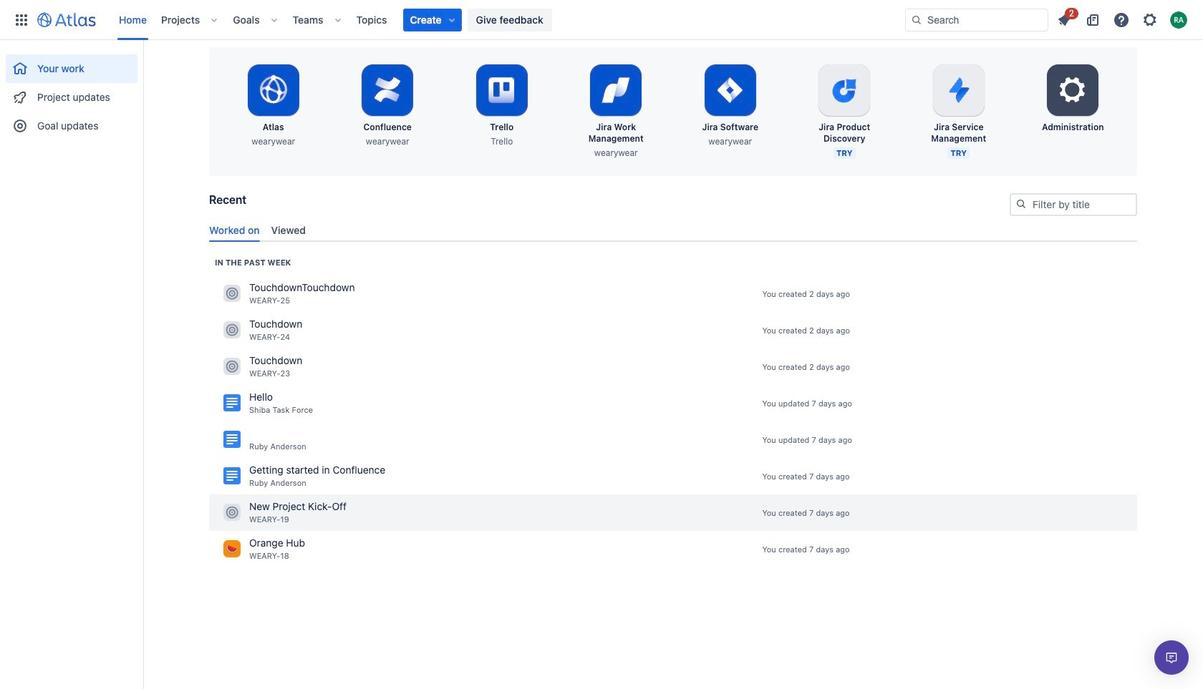 Task type: locate. For each thing, give the bounding box(es) containing it.
0 vertical spatial confluence image
[[224, 395, 241, 412]]

search image
[[1016, 198, 1027, 210]]

heading
[[215, 257, 291, 269]]

None search field
[[906, 8, 1049, 31]]

1 townsquare image from the top
[[224, 285, 241, 303]]

1 confluence image from the top
[[224, 395, 241, 412]]

open intercom messenger image
[[1163, 650, 1181, 667]]

2 townsquare image from the top
[[224, 322, 241, 339]]

switch to... image
[[13, 11, 30, 28]]

account image
[[1171, 11, 1188, 28]]

confluence image
[[224, 395, 241, 412], [224, 432, 241, 449], [224, 468, 241, 485]]

settings image
[[1142, 11, 1159, 28]]

help image
[[1113, 11, 1131, 28]]

Filter by title field
[[1012, 195, 1136, 215]]

1 vertical spatial confluence image
[[224, 432, 241, 449]]

tab list
[[203, 218, 1143, 242]]

2 vertical spatial confluence image
[[224, 468, 241, 485]]

townsquare image
[[224, 285, 241, 303], [224, 322, 241, 339], [224, 358, 241, 376], [224, 541, 241, 558]]

settings image
[[1056, 73, 1091, 107]]

banner
[[0, 0, 1204, 40]]

Search field
[[906, 8, 1049, 31]]

group
[[6, 40, 138, 145]]

notifications image
[[1056, 11, 1073, 28]]



Task type: vqa. For each thing, say whether or not it's contained in the screenshot.
Add more people text field
no



Task type: describe. For each thing, give the bounding box(es) containing it.
top element
[[9, 0, 906, 40]]

2 confluence image from the top
[[224, 432, 241, 449]]

townsquare image
[[224, 505, 241, 522]]

3 confluence image from the top
[[224, 468, 241, 485]]

4 townsquare image from the top
[[224, 541, 241, 558]]

3 townsquare image from the top
[[224, 358, 241, 376]]

search image
[[911, 14, 923, 25]]



